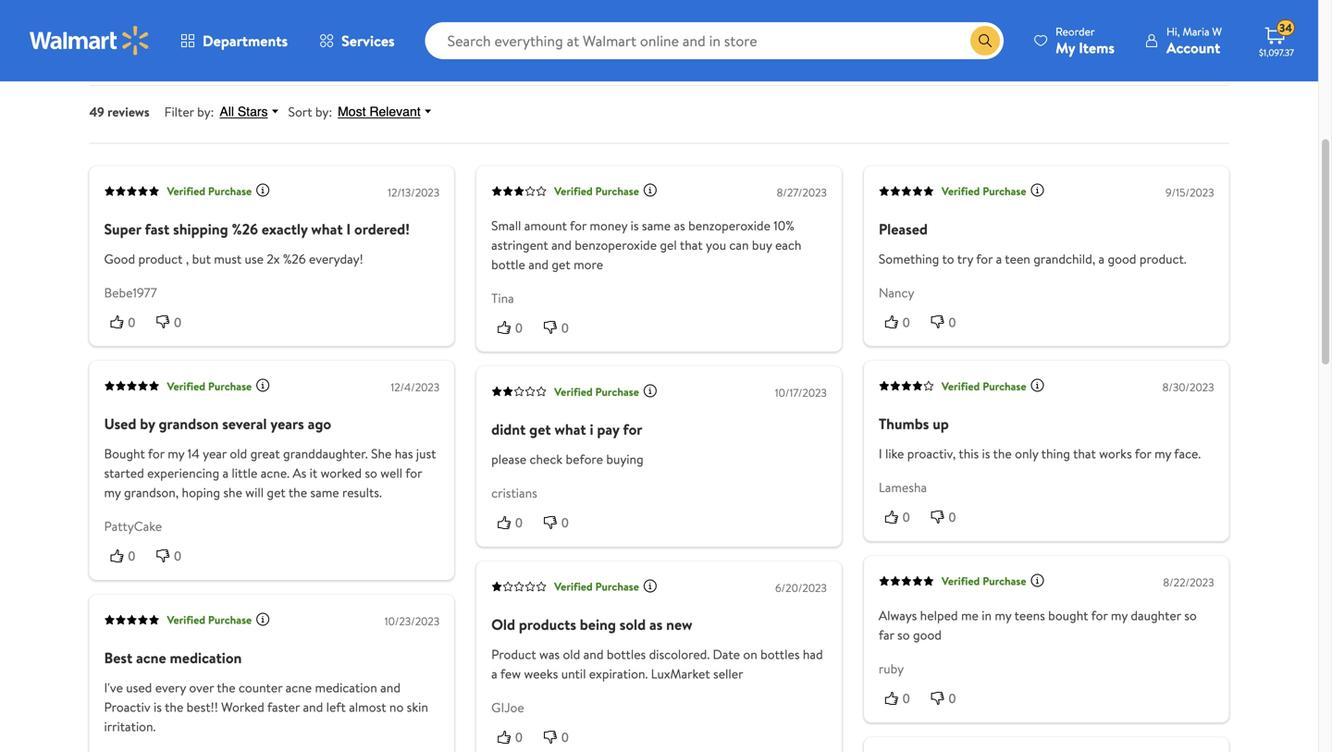 Task type: vqa. For each thing, say whether or not it's contained in the screenshot.


Task type: describe. For each thing, give the bounding box(es) containing it.
well
[[381, 464, 403, 482]]

weeks
[[524, 665, 558, 683]]

didnt get what i pay for
[[492, 419, 643, 440]]

is for the
[[983, 445, 991, 463]]

my
[[1056, 37, 1076, 58]]

purchase for acne
[[208, 612, 252, 628]]

1 horizontal spatial so
[[898, 626, 910, 644]]

teens
[[1015, 607, 1046, 625]]

bought for my 14 year old great granddaughter. she has just started experiencing a little acne. as it worked so well for my grandson, hoping she will get the same results.
[[104, 445, 436, 502]]

use
[[245, 250, 264, 268]]

you
[[706, 236, 727, 254]]

my left the face.
[[1155, 445, 1172, 463]]

my right the in
[[995, 607, 1012, 625]]

hi, maria w account
[[1167, 24, 1223, 58]]

10/17/2023
[[775, 385, 827, 401]]

used
[[104, 414, 136, 434]]

same inside small amount for money is same as benzoperoxide 10% astringent and benzoperoxide gel that you can buy each bottle and get more
[[642, 216, 671, 234]]

will
[[246, 484, 264, 502]]

best
[[104, 648, 133, 668]]

walmart image
[[30, 26, 150, 56]]

i like proactiv, this is the only thing that works for my face.
[[879, 445, 1202, 463]]

34
[[1280, 20, 1293, 36]]

reorder
[[1056, 24, 1095, 39]]

amount
[[525, 216, 567, 234]]

date
[[713, 646, 740, 664]]

services button
[[304, 19, 411, 63]]

for right the pay
[[623, 419, 643, 440]]

ordered!
[[355, 219, 410, 239]]

a right the grandchild,
[[1099, 250, 1105, 268]]

experiencing
[[147, 464, 219, 482]]

money
[[590, 216, 628, 234]]

like
[[886, 445, 905, 463]]

buy
[[752, 236, 772, 254]]

0 vertical spatial what
[[311, 219, 343, 239]]

by: for sort by:
[[316, 103, 332, 121]]

0 horizontal spatial medication
[[170, 648, 242, 668]]

acne.
[[261, 464, 290, 482]]

purchase for fast
[[208, 183, 252, 199]]

purchase for by
[[208, 378, 252, 394]]

to
[[943, 250, 955, 268]]

0 vertical spatial gijoe
[[946, 10, 979, 28]]

relevant
[[370, 104, 421, 119]]

for down has
[[406, 464, 422, 482]]

verified purchase for get
[[555, 384, 639, 400]]

verified for up
[[942, 378, 980, 394]]

8/30/2023
[[1163, 380, 1215, 395]]

as
[[293, 464, 307, 482]]

0 horizontal spatial i
[[347, 219, 351, 239]]

verified purchase information image for old products being sold as new
[[643, 579, 658, 594]]

bought
[[104, 445, 145, 463]]

bottle
[[492, 255, 526, 273]]

she
[[223, 484, 242, 502]]

products
[[519, 615, 577, 635]]

the down every
[[165, 698, 184, 716]]

few
[[501, 665, 521, 683]]

product
[[138, 250, 183, 268]]

something to try for a teen grandchild, a good product.
[[879, 250, 1187, 268]]

for inside small amount for money is same as benzoperoxide 10% astringent and benzoperoxide gel that you can buy each bottle and get more
[[570, 216, 587, 234]]

and down amount
[[552, 236, 572, 254]]

teen
[[1005, 250, 1031, 268]]

verified for fast
[[167, 183, 205, 199]]

and down astringent
[[529, 255, 549, 273]]

verified purchase information image for used by grandson several years ago
[[256, 378, 270, 393]]

0 horizontal spatial %26
[[232, 219, 258, 239]]

and inside product was old and bottles discolored. date on bottles had a few weeks until expiration. luxmarket seller
[[584, 646, 604, 664]]

had
[[803, 646, 823, 664]]

up
[[933, 414, 949, 434]]

my down started
[[104, 484, 121, 502]]

0 horizontal spatial gijoe
[[492, 699, 525, 717]]

ago
[[308, 414, 331, 434]]

purchase up the money
[[596, 183, 639, 199]]

a left teen
[[996, 250, 1003, 268]]

purchase up teen
[[983, 183, 1027, 199]]

is for same
[[631, 216, 639, 234]]

as inside small amount for money is same as benzoperoxide 10% astringent and benzoperoxide gel that you can buy each bottle and get more
[[674, 216, 686, 234]]

results.
[[342, 484, 382, 502]]

reorder my items
[[1056, 24, 1115, 58]]

the right over
[[217, 679, 236, 697]]

must
[[214, 250, 242, 268]]

purchase for get
[[596, 384, 639, 400]]

grandchild,
[[1034, 250, 1096, 268]]

verified purchase for acne
[[167, 612, 252, 628]]

so inside bought for my 14 year old great granddaughter. she has just started experiencing a little acne. as it worked so well for my grandson, hoping she will get the same results.
[[365, 464, 378, 482]]

review
[[149, 31, 185, 49]]

w
[[1213, 24, 1223, 39]]

services
[[342, 31, 395, 51]]

my left 14
[[168, 445, 184, 463]]

pay
[[597, 419, 620, 440]]

fast
[[145, 219, 170, 239]]

has
[[395, 445, 413, 463]]

departments
[[203, 31, 288, 51]]

verified purchase for products
[[555, 579, 639, 595]]

verified purchase for up
[[942, 378, 1027, 394]]

can
[[730, 236, 749, 254]]

1 horizontal spatial that
[[1074, 445, 1097, 463]]

it
[[310, 464, 318, 482]]

that inside small amount for money is same as benzoperoxide 10% astringent and benzoperoxide gel that you can buy each bottle and get more
[[680, 236, 703, 254]]

she
[[371, 445, 392, 463]]

almost
[[349, 698, 386, 716]]

didnt
[[492, 419, 526, 440]]

medication inside i've used every over the counter acne medication and proactiv is the best!! worked faster and left almost no skin irritation.
[[315, 679, 377, 697]]

luxmarket
[[651, 665, 711, 683]]

10/23/2023
[[385, 614, 440, 629]]

worked
[[221, 698, 264, 716]]

counter
[[239, 679, 283, 697]]

12/4/2023
[[391, 380, 440, 395]]

acne inside i've used every over the counter acne medication and proactiv is the best!! worked faster and left almost no skin irritation.
[[286, 679, 312, 697]]

a inside product was old and bottles discolored. date on bottles had a few weeks until expiration. luxmarket seller
[[492, 665, 498, 683]]

old products being sold as new
[[492, 615, 693, 635]]

1 vertical spatial get
[[530, 419, 551, 440]]

2 bottles from the left
[[761, 646, 800, 664]]

verified purchase up the money
[[555, 183, 639, 199]]

filter
[[164, 103, 194, 121]]

2x
[[267, 250, 280, 268]]

grandson,
[[124, 484, 179, 502]]

being
[[580, 615, 616, 635]]

sort by:
[[288, 103, 332, 121]]

for down by
[[148, 445, 165, 463]]

product
[[492, 646, 537, 664]]

by: for filter by:
[[197, 103, 214, 121]]

verified up me
[[942, 574, 980, 589]]

verified purchase information image for didnt get what i pay for
[[643, 384, 658, 399]]

thumbs
[[879, 414, 930, 434]]

get inside bought for my 14 year old great granddaughter. she has just started experiencing a little acne. as it worked so well for my grandson, hoping she will get the same results.
[[267, 484, 286, 502]]

best acne medication
[[104, 648, 242, 668]]

verified purchase information image for tina
[[643, 183, 658, 198]]

1 vertical spatial pattycake
[[104, 518, 162, 536]]

purchase for up
[[983, 378, 1027, 394]]

all
[[220, 104, 234, 119]]

product was old and bottles discolored. date on bottles had a few weeks until expiration. luxmarket seller
[[492, 646, 823, 683]]

over
[[189, 679, 214, 697]]

a inside bought for my 14 year old great granddaughter. she has just started experiencing a little acne. as it worked so well for my grandson, hoping she will get the same results.
[[223, 464, 229, 482]]

old
[[492, 615, 516, 635]]

always
[[879, 607, 918, 625]]

worked
[[321, 464, 362, 482]]

more
[[574, 255, 604, 273]]

the left only
[[994, 445, 1012, 463]]

same inside bought for my 14 year old great granddaughter. she has just started experiencing a little acne. as it worked so well for my grandson, hoping she will get the same results.
[[310, 484, 339, 502]]



Task type: locate. For each thing, give the bounding box(es) containing it.
49
[[89, 103, 104, 121]]

left
[[326, 698, 346, 716]]

as left new
[[650, 615, 663, 635]]

is down every
[[154, 698, 162, 716]]

helped
[[921, 607, 959, 625]]

1 horizontal spatial good
[[1108, 250, 1137, 268]]

bought
[[1049, 607, 1089, 625]]

0 horizontal spatial get
[[267, 484, 286, 502]]

0 horizontal spatial is
[[154, 698, 162, 716]]

9/15/2023
[[1166, 184, 1215, 200]]

verified for by
[[167, 378, 205, 394]]

for right works
[[1135, 445, 1152, 463]]

verified purchase information image up buying
[[643, 384, 658, 399]]

is right the this
[[983, 445, 991, 463]]

0 horizontal spatial pattycake
[[104, 518, 162, 536]]

verified purchase information image up teens
[[1031, 573, 1045, 588]]

8/27/2023
[[777, 184, 827, 200]]

0 horizontal spatial so
[[365, 464, 378, 482]]

purchase up used by grandson several years ago
[[208, 378, 252, 394]]

0 vertical spatial is
[[631, 216, 639, 234]]

year
[[203, 445, 227, 463]]

this
[[959, 445, 979, 463]]

good
[[104, 250, 135, 268]]

most relevant
[[338, 104, 421, 119]]

verified up didnt get what i pay for
[[555, 384, 593, 400]]

1 vertical spatial good
[[913, 626, 942, 644]]

purchase up the in
[[983, 574, 1027, 589]]

before
[[566, 450, 603, 468]]

0 vertical spatial benzoperoxide
[[689, 216, 771, 234]]

verified for get
[[555, 384, 593, 400]]

Walmart Site-Wide search field
[[425, 22, 1004, 59]]

1 vertical spatial %26
[[283, 250, 306, 268]]

1 horizontal spatial as
[[674, 216, 686, 234]]

1 vertical spatial acne
[[286, 679, 312, 697]]

stars
[[238, 104, 268, 119]]

purchase up best acne medication
[[208, 612, 252, 628]]

verified purchase up shipping
[[167, 183, 252, 199]]

little
[[232, 464, 258, 482]]

,
[[186, 250, 189, 268]]

verified up try
[[942, 183, 980, 199]]

purchase up sold
[[596, 579, 639, 595]]

verified purchase information image up several
[[256, 378, 270, 393]]

that right gel
[[680, 236, 703, 254]]

benzoperoxide down the money
[[575, 236, 657, 254]]

purchase for products
[[596, 579, 639, 595]]

used
[[126, 679, 152, 697]]

1 verified purchase information image from the left
[[256, 183, 270, 198]]

0 vertical spatial so
[[365, 464, 378, 482]]

until
[[562, 665, 586, 683]]

shipping
[[173, 219, 228, 239]]

what
[[311, 219, 343, 239], [555, 419, 586, 440]]

1 vertical spatial gijoe
[[492, 699, 525, 717]]

old
[[230, 445, 247, 463], [563, 646, 581, 664]]

is inside small amount for money is same as benzoperoxide 10% astringent and benzoperoxide gel that you can buy each bottle and get more
[[631, 216, 639, 234]]

get up the 'check'
[[530, 419, 551, 440]]

same up gel
[[642, 216, 671, 234]]

items
[[1079, 37, 1115, 58]]

get down "acne."
[[267, 484, 286, 502]]

0 horizontal spatial verified purchase information image
[[256, 183, 270, 198]]

all stars button
[[214, 103, 288, 120]]

0 horizontal spatial benzoperoxide
[[575, 236, 657, 254]]

product.
[[1140, 250, 1187, 268]]

medication
[[170, 648, 242, 668], [315, 679, 377, 697]]

is right the money
[[631, 216, 639, 234]]

1 horizontal spatial by:
[[316, 103, 332, 121]]

0 horizontal spatial that
[[680, 236, 703, 254]]

by: left the all
[[197, 103, 214, 121]]

verified purchase up used by grandson several years ago
[[167, 378, 252, 394]]

2 verified purchase information image from the left
[[643, 183, 658, 198]]

account
[[1167, 37, 1221, 58]]

and up no
[[381, 679, 401, 697]]

used by grandson several years ago
[[104, 414, 331, 434]]

0 vertical spatial that
[[680, 236, 703, 254]]

%26
[[232, 219, 258, 239], [283, 250, 306, 268]]

1 horizontal spatial bottles
[[761, 646, 800, 664]]

what up everyday!
[[311, 219, 343, 239]]

0 horizontal spatial as
[[650, 615, 663, 635]]

verified purchase information image up small amount for money is same as benzoperoxide 10% astringent and benzoperoxide gel that you can buy each bottle and get more
[[643, 183, 658, 198]]

best!!
[[187, 698, 218, 716]]

a left few
[[492, 665, 498, 683]]

2 vertical spatial get
[[267, 484, 286, 502]]

verified purchase information image
[[1031, 183, 1045, 198], [256, 378, 270, 393], [1031, 378, 1045, 393], [643, 384, 658, 399], [1031, 573, 1045, 588], [643, 579, 658, 594], [256, 612, 270, 627]]

1 horizontal spatial get
[[530, 419, 551, 440]]

and up until at left
[[584, 646, 604, 664]]

for right try
[[977, 250, 993, 268]]

that right thing
[[1074, 445, 1097, 463]]

verified purchase up the in
[[942, 574, 1027, 589]]

each
[[776, 236, 802, 254]]

0 horizontal spatial by:
[[197, 103, 214, 121]]

0 vertical spatial get
[[552, 255, 571, 273]]

for right bought
[[1092, 607, 1108, 625]]

1 vertical spatial medication
[[315, 679, 377, 697]]

2 horizontal spatial get
[[552, 255, 571, 273]]

a left little
[[223, 464, 229, 482]]

old inside bought for my 14 year old great granddaughter. she has just started experiencing a little acne. as it worked so well for my grandson, hoping she will get the same results.
[[230, 445, 247, 463]]

is
[[631, 216, 639, 234], [983, 445, 991, 463], [154, 698, 162, 716]]

verified up amount
[[555, 183, 593, 199]]

pleased
[[879, 219, 928, 239]]

2 vertical spatial so
[[898, 626, 910, 644]]

for
[[570, 216, 587, 234], [977, 250, 993, 268], [623, 419, 643, 440], [148, 445, 165, 463], [1135, 445, 1152, 463], [406, 464, 422, 482], [1092, 607, 1108, 625]]

was
[[540, 646, 560, 664]]

as up gel
[[674, 216, 686, 234]]

and left the left
[[303, 698, 323, 716]]

1 horizontal spatial acne
[[286, 679, 312, 697]]

0 horizontal spatial acne
[[136, 648, 166, 668]]

verified purchase information image for thumbs up
[[1031, 378, 1045, 393]]

i left like
[[879, 445, 883, 463]]

medication up over
[[170, 648, 242, 668]]

2 horizontal spatial so
[[1185, 607, 1197, 625]]

1 vertical spatial so
[[1185, 607, 1197, 625]]

1 horizontal spatial medication
[[315, 679, 377, 697]]

search icon image
[[978, 33, 993, 48]]

0 horizontal spatial bottles
[[607, 646, 646, 664]]

2 horizontal spatial is
[[983, 445, 991, 463]]

0 vertical spatial medication
[[170, 648, 242, 668]]

purchase up "super fast shipping %26 exactly what i ordered!"
[[208, 183, 252, 199]]

sort
[[288, 103, 312, 121]]

2 by: from the left
[[316, 103, 332, 121]]

0 horizontal spatial same
[[310, 484, 339, 502]]

for left the money
[[570, 216, 587, 234]]

face.
[[1175, 445, 1202, 463]]

bebe1977
[[104, 283, 157, 302]]

so right far
[[898, 626, 910, 644]]

same
[[642, 216, 671, 234], [310, 484, 339, 502]]

no
[[390, 698, 404, 716]]

in
[[982, 607, 992, 625]]

0 vertical spatial acne
[[136, 648, 166, 668]]

1 by: from the left
[[197, 103, 214, 121]]

old up until at left
[[563, 646, 581, 664]]

good product , but must use 2x %26 everyday!
[[104, 250, 363, 268]]

verified purchase up try
[[942, 183, 1027, 199]]

what left i
[[555, 419, 586, 440]]

verified up best acne medication
[[167, 612, 205, 628]]

gijoe
[[946, 10, 979, 28], [492, 699, 525, 717]]

0 vertical spatial %26
[[232, 219, 258, 239]]

purchase up only
[[983, 378, 1027, 394]]

verified purchase information image up 'counter'
[[256, 612, 270, 627]]

1 horizontal spatial i
[[879, 445, 883, 463]]

same down the it at left bottom
[[310, 484, 339, 502]]

verified purchase information image for best acne medication
[[256, 612, 270, 627]]

0 vertical spatial old
[[230, 445, 247, 463]]

1 horizontal spatial old
[[563, 646, 581, 664]]

reviews
[[108, 103, 150, 121]]

i
[[590, 419, 594, 440]]

astringent
[[492, 236, 549, 254]]

verified purchase for fast
[[167, 183, 252, 199]]

lamesha
[[879, 479, 928, 497]]

i up everyday!
[[347, 219, 351, 239]]

1 horizontal spatial gijoe
[[946, 10, 979, 28]]

is inside i've used every over the counter acne medication and proactiv is the best!! worked faster and left almost no skin irritation.
[[154, 698, 162, 716]]

verified purchase up up
[[942, 378, 1027, 394]]

verified purchase information image
[[256, 183, 270, 198], [643, 183, 658, 198]]

by: right the sort
[[316, 103, 332, 121]]

get inside small amount for money is same as benzoperoxide 10% astringent and benzoperoxide gel that you can buy each bottle and get more
[[552, 255, 571, 273]]

1 vertical spatial that
[[1074, 445, 1097, 463]]

something
[[879, 250, 940, 268]]

1 horizontal spatial what
[[555, 419, 586, 440]]

grandson
[[159, 414, 219, 434]]

good left product.
[[1108, 250, 1137, 268]]

$1,097.37
[[1260, 46, 1295, 59]]

verified up shipping
[[167, 183, 205, 199]]

1 vertical spatial what
[[555, 419, 586, 440]]

by:
[[197, 103, 214, 121], [316, 103, 332, 121]]

10%
[[774, 216, 795, 234]]

verified purchase up i
[[555, 384, 639, 400]]

1 horizontal spatial pattycake
[[507, 30, 565, 48]]

bottles right on
[[761, 646, 800, 664]]

verified purchase information image up something to try for a teen grandchild, a good product.
[[1031, 183, 1045, 198]]

verified purchase up best acne medication
[[167, 612, 252, 628]]

verified purchase information image up 'i like proactiv, this is the only thing that works for my face.'
[[1031, 378, 1045, 393]]

super fast shipping %26 exactly what i ordered!
[[104, 219, 410, 239]]

good down helped
[[913, 626, 942, 644]]

verified purchase for by
[[167, 378, 252, 394]]

0 vertical spatial pattycake
[[507, 30, 565, 48]]

verified up grandson
[[167, 378, 205, 394]]

verified for products
[[555, 579, 593, 595]]

maria
[[1183, 24, 1210, 39]]

thumbs up
[[879, 414, 949, 434]]

verified for acne
[[167, 612, 205, 628]]

get left more at the top
[[552, 255, 571, 273]]

acne up faster
[[286, 679, 312, 697]]

0 vertical spatial good
[[1108, 250, 1137, 268]]

on
[[744, 646, 758, 664]]

most relevant button
[[332, 103, 441, 120]]

only
[[1015, 445, 1039, 463]]

new
[[667, 615, 693, 635]]

1 horizontal spatial benzoperoxide
[[689, 216, 771, 234]]

0 vertical spatial same
[[642, 216, 671, 234]]

1 vertical spatial same
[[310, 484, 339, 502]]

the down 'as' at the left of the page
[[289, 484, 307, 502]]

so left well in the bottom of the page
[[365, 464, 378, 482]]

gijoe down few
[[492, 699, 525, 717]]

verified up up
[[942, 378, 980, 394]]

good
[[1108, 250, 1137, 268], [913, 626, 942, 644]]

for inside always helped me in my teens bought for my daughter so far so good
[[1092, 607, 1108, 625]]

2 vertical spatial is
[[154, 698, 162, 716]]

cristians
[[492, 484, 538, 502]]

the inside bought for my 14 year old great granddaughter. she has just started experiencing a little acne. as it worked so well for my grandson, hoping she will get the same results.
[[289, 484, 307, 502]]

years
[[271, 414, 304, 434]]

faster
[[267, 698, 300, 716]]

old inside product was old and bottles discolored. date on bottles had a few weeks until expiration. luxmarket seller
[[563, 646, 581, 664]]

medication up the left
[[315, 679, 377, 697]]

1 vertical spatial old
[[563, 646, 581, 664]]

1 horizontal spatial %26
[[283, 250, 306, 268]]

gijoe up "search icon" on the right of the page
[[946, 10, 979, 28]]

14
[[188, 445, 200, 463]]

0 horizontal spatial old
[[230, 445, 247, 463]]

verified up old products being sold as new
[[555, 579, 593, 595]]

verified purchase up being
[[555, 579, 639, 595]]

0 horizontal spatial good
[[913, 626, 942, 644]]

1 vertical spatial i
[[879, 445, 883, 463]]

acne up used on the left bottom of the page
[[136, 648, 166, 668]]

departments button
[[165, 19, 304, 63]]

bottles up "expiration."
[[607, 646, 646, 664]]

verified purchase information image up "super fast shipping %26 exactly what i ordered!"
[[256, 183, 270, 198]]

always helped me in my teens bought for my daughter so far so good
[[879, 607, 1197, 644]]

old up little
[[230, 445, 247, 463]]

please check before buying
[[492, 450, 644, 468]]

verified purchase information image up sold
[[643, 579, 658, 594]]

1 vertical spatial as
[[650, 615, 663, 635]]

every
[[155, 679, 186, 697]]

verified purchase information image for bebe1977
[[256, 183, 270, 198]]

granddaughter.
[[283, 445, 368, 463]]

expiration.
[[589, 665, 648, 683]]

1 bottles from the left
[[607, 646, 646, 664]]

but
[[192, 250, 211, 268]]

0 vertical spatial i
[[347, 219, 351, 239]]

good inside always helped me in my teens bought for my daughter so far so good
[[913, 626, 942, 644]]

0 horizontal spatial what
[[311, 219, 343, 239]]

%26 up use
[[232, 219, 258, 239]]

1 vertical spatial is
[[983, 445, 991, 463]]

exactly
[[262, 219, 308, 239]]

write a review link
[[89, 27, 201, 54]]

purchase up the pay
[[596, 384, 639, 400]]

%26 right 2x
[[283, 250, 306, 268]]

ruby
[[879, 660, 904, 678]]

my left daughter
[[1112, 607, 1128, 625]]

verified purchase information image for pleased
[[1031, 183, 1045, 198]]

1 horizontal spatial verified purchase information image
[[643, 183, 658, 198]]

gel
[[660, 236, 677, 254]]

1 vertical spatial benzoperoxide
[[575, 236, 657, 254]]

1 horizontal spatial is
[[631, 216, 639, 234]]

1 horizontal spatial same
[[642, 216, 671, 234]]

0 vertical spatial as
[[674, 216, 686, 234]]

Search search field
[[425, 22, 1004, 59]]

so down 8/22/2023
[[1185, 607, 1197, 625]]

a right write
[[139, 31, 145, 49]]

benzoperoxide up can
[[689, 216, 771, 234]]



